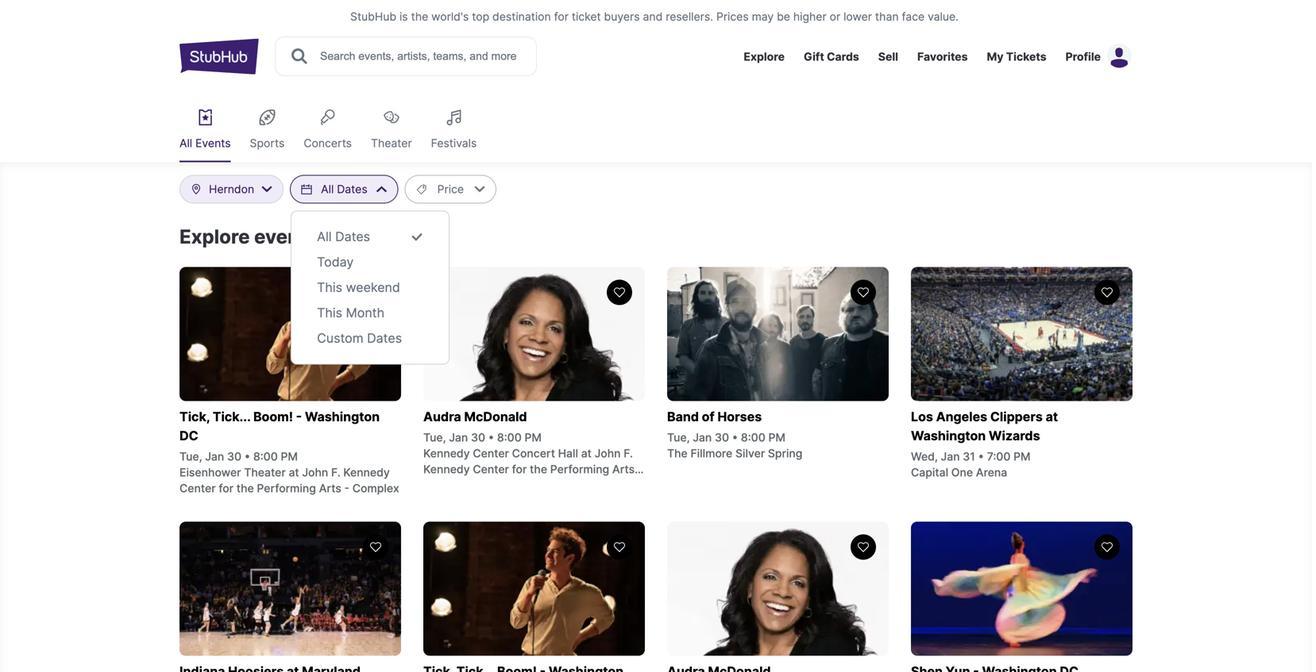 Task type: locate. For each thing, give the bounding box(es) containing it.
my tickets link
[[987, 50, 1047, 64]]

pm up 'concert' at the left of page
[[525, 431, 542, 445]]

washington down angeles
[[911, 429, 986, 444]]

explore for explore link
[[744, 50, 785, 64]]

•
[[488, 431, 494, 445], [732, 431, 738, 445], [244, 450, 250, 464], [978, 450, 984, 464]]

at down boom!
[[289, 466, 299, 480]]

1 horizontal spatial for
[[512, 463, 527, 477]]

the down eisenhower
[[236, 482, 254, 496]]

tue, down dc
[[180, 450, 202, 464]]

all dates down concerts
[[321, 183, 368, 196]]

tue,
[[423, 431, 446, 445], [667, 431, 690, 445], [180, 450, 202, 464]]

0 vertical spatial at
[[1046, 410, 1058, 425]]

performing
[[550, 463, 609, 477], [257, 482, 316, 496]]

prices
[[717, 10, 749, 23]]

is
[[400, 10, 408, 23]]

arena
[[976, 466, 1008, 480]]

fillmore
[[691, 447, 733, 461]]

dates down month
[[367, 331, 402, 346]]

0 vertical spatial f.
[[624, 447, 633, 461]]

herndon inside 'button'
[[209, 183, 254, 196]]

0 horizontal spatial performing
[[257, 482, 316, 496]]

the
[[667, 447, 688, 461]]

angeles
[[936, 410, 988, 425]]

0 horizontal spatial the
[[236, 482, 254, 496]]

today
[[317, 255, 354, 270]]

audra
[[423, 410, 461, 425]]

0 vertical spatial theater
[[371, 137, 412, 150]]

0 horizontal spatial 8:00
[[253, 450, 278, 464]]

0 vertical spatial -
[[296, 410, 302, 425]]

2 vertical spatial dates
[[367, 331, 402, 346]]

herndon up weekend on the top left of the page
[[343, 225, 424, 249]]

f.
[[624, 447, 633, 461], [331, 466, 340, 480]]

1 horizontal spatial at
[[581, 447, 592, 461]]

custom
[[317, 331, 364, 346]]

of
[[702, 410, 715, 425]]

explore
[[744, 50, 785, 64], [180, 225, 250, 249]]

at inside tick, tick... boom! - washington dc tue, jan 30 • 8:00 pm eisenhower theater at john f. kennedy center for the performing arts - complex
[[289, 466, 299, 480]]

arts
[[612, 463, 635, 477], [319, 482, 341, 496]]

30
[[471, 431, 485, 445], [715, 431, 729, 445], [227, 450, 242, 464]]

price button
[[405, 175, 497, 204]]

f. inside audra mcdonald tue, jan 30 • 8:00 pm kennedy center concert hall at john f. kennedy center for the performing arts - complex
[[624, 447, 633, 461]]

• right 31
[[978, 450, 984, 464]]

8:00 inside band of horses tue, jan 30 • 8:00 pm the fillmore silver spring
[[741, 431, 766, 445]]

1 horizontal spatial explore
[[744, 50, 785, 64]]

0 horizontal spatial at
[[289, 466, 299, 480]]

this up custom on the left
[[317, 305, 342, 321]]

favorites
[[917, 50, 968, 64]]

complex
[[423, 479, 470, 493], [352, 482, 399, 496]]

2 vertical spatial all
[[317, 229, 332, 245]]

explore down may
[[744, 50, 785, 64]]

1 horizontal spatial washington
[[911, 429, 986, 444]]

at
[[1046, 410, 1058, 425], [581, 447, 592, 461], [289, 466, 299, 480]]

sell link
[[878, 50, 898, 64]]

all events
[[180, 137, 231, 150]]

eisenhower
[[180, 466, 241, 480]]

• down the 'mcdonald'
[[488, 431, 494, 445]]

2 horizontal spatial 8:00
[[741, 431, 766, 445]]

dates up today
[[335, 229, 370, 245]]

0 vertical spatial explore
[[744, 50, 785, 64]]

2 horizontal spatial for
[[554, 10, 569, 23]]

2 this from the top
[[317, 305, 342, 321]]

explore down herndon 'button'
[[180, 225, 250, 249]]

0 vertical spatial herndon
[[209, 183, 254, 196]]

theater right eisenhower
[[244, 466, 286, 480]]

the inside audra mcdonald tue, jan 30 • 8:00 pm kennedy center concert hall at john f. kennedy center for the performing arts - complex
[[530, 463, 547, 477]]

washington for los angeles clippers at washington wizards
[[911, 429, 986, 444]]

1 horizontal spatial herndon
[[343, 225, 424, 249]]

1 vertical spatial theater
[[244, 466, 286, 480]]

• down tick... at the left
[[244, 450, 250, 464]]

dates down concerts
[[337, 183, 368, 196]]

sell
[[878, 50, 898, 64]]

1 vertical spatial performing
[[257, 482, 316, 496]]

tue, inside audra mcdonald tue, jan 30 • 8:00 pm kennedy center concert hall at john f. kennedy center for the performing arts - complex
[[423, 431, 446, 445]]

0 vertical spatial all dates
[[321, 183, 368, 196]]

• inside tick, tick... boom! - washington dc tue, jan 30 • 8:00 pm eisenhower theater at john f. kennedy center for the performing arts - complex
[[244, 450, 250, 464]]

washington inside los angeles clippers at washington wizards wed, jan 31 • 7:00 pm capital one arena
[[911, 429, 986, 444]]

0 vertical spatial for
[[554, 10, 569, 23]]

at right clippers
[[1046, 410, 1058, 425]]

jan inside los angeles clippers at washington wizards wed, jan 31 • 7:00 pm capital one arena
[[941, 450, 960, 464]]

the right the is
[[411, 10, 428, 23]]

0 vertical spatial center
[[473, 447, 509, 461]]

0 horizontal spatial f.
[[331, 466, 340, 480]]

my
[[987, 50, 1004, 64]]

0 vertical spatial john
[[595, 447, 621, 461]]

for down eisenhower
[[219, 482, 234, 496]]

this down today
[[317, 280, 342, 296]]

2 horizontal spatial the
[[530, 463, 547, 477]]

0 vertical spatial arts
[[612, 463, 635, 477]]

pm inside band of horses tue, jan 30 • 8:00 pm the fillmore silver spring
[[769, 431, 786, 445]]

8:00 down the 'mcdonald'
[[497, 431, 522, 445]]

0 horizontal spatial for
[[219, 482, 234, 496]]

1 horizontal spatial john
[[595, 447, 621, 461]]

pm down boom!
[[281, 450, 298, 464]]

1 horizontal spatial complex
[[423, 479, 470, 493]]

pm down wizards
[[1014, 450, 1031, 464]]

7:00
[[987, 450, 1011, 464]]

all down concerts
[[321, 183, 334, 196]]

8:00 inside audra mcdonald tue, jan 30 • 8:00 pm kennedy center concert hall at john f. kennedy center for the performing arts - complex
[[497, 431, 522, 445]]

band
[[667, 410, 699, 425]]

1 vertical spatial f.
[[331, 466, 340, 480]]

pm
[[525, 431, 542, 445], [769, 431, 786, 445], [281, 450, 298, 464], [1014, 450, 1031, 464]]

1 vertical spatial dates
[[335, 229, 370, 245]]

for down 'concert' at the left of page
[[512, 463, 527, 477]]

1 vertical spatial arts
[[319, 482, 341, 496]]

30 up fillmore
[[715, 431, 729, 445]]

0 horizontal spatial tue,
[[180, 450, 202, 464]]

1 horizontal spatial 30
[[471, 431, 485, 445]]

all dates
[[321, 183, 368, 196], [317, 229, 370, 245]]

favorites link
[[917, 50, 968, 64]]

washington for tick, tick... boom! - washington dc
[[305, 410, 380, 425]]

0 vertical spatial performing
[[550, 463, 609, 477]]

washington right boom!
[[305, 410, 380, 425]]

0 horizontal spatial arts
[[319, 482, 341, 496]]

1 vertical spatial this
[[317, 305, 342, 321]]

1 vertical spatial explore
[[180, 225, 250, 249]]

performing down hall
[[550, 463, 609, 477]]

1 vertical spatial john
[[302, 466, 328, 480]]

tick...
[[213, 410, 250, 425]]

jan down audra
[[449, 431, 468, 445]]

be
[[777, 10, 790, 23]]

2 vertical spatial center
[[180, 482, 216, 496]]

1 horizontal spatial performing
[[550, 463, 609, 477]]

0 horizontal spatial explore
[[180, 225, 250, 249]]

tue, inside tick, tick... boom! - washington dc tue, jan 30 • 8:00 pm eisenhower theater at john f. kennedy center for the performing arts - complex
[[180, 450, 202, 464]]

horses
[[718, 410, 762, 425]]

all dates up today
[[317, 229, 370, 245]]

1 vertical spatial at
[[581, 447, 592, 461]]

destination
[[493, 10, 551, 23]]

jan
[[449, 431, 468, 445], [693, 431, 712, 445], [205, 450, 224, 464], [941, 450, 960, 464]]

0 horizontal spatial -
[[296, 410, 302, 425]]

all
[[180, 137, 192, 150], [321, 183, 334, 196], [317, 229, 332, 245]]

hall
[[558, 447, 578, 461]]

this
[[317, 280, 342, 296], [317, 305, 342, 321]]

1 this from the top
[[317, 280, 342, 296]]

pm inside audra mcdonald tue, jan 30 • 8:00 pm kennedy center concert hall at john f. kennedy center for the performing arts - complex
[[525, 431, 542, 445]]

1 vertical spatial for
[[512, 463, 527, 477]]

herndon down events
[[209, 183, 254, 196]]

washington inside tick, tick... boom! - washington dc tue, jan 30 • 8:00 pm eisenhower theater at john f. kennedy center for the performing arts - complex
[[305, 410, 380, 425]]

center
[[473, 447, 509, 461], [473, 463, 509, 477], [180, 482, 216, 496]]

jan left 31
[[941, 450, 960, 464]]

tue, inside band of horses tue, jan 30 • 8:00 pm the fillmore silver spring
[[667, 431, 690, 445]]

jan up eisenhower
[[205, 450, 224, 464]]

jan inside audra mcdonald tue, jan 30 • 8:00 pm kennedy center concert hall at john f. kennedy center for the performing arts - complex
[[449, 431, 468, 445]]

2 vertical spatial the
[[236, 482, 254, 496]]

0 vertical spatial the
[[411, 10, 428, 23]]

0 horizontal spatial 30
[[227, 450, 242, 464]]

1 horizontal spatial f.
[[624, 447, 633, 461]]

pm inside tick, tick... boom! - washington dc tue, jan 30 • 8:00 pm eisenhower theater at john f. kennedy center for the performing arts - complex
[[281, 450, 298, 464]]

performing down boom!
[[257, 482, 316, 496]]

audra mcdonald tue, jan 30 • 8:00 pm kennedy center concert hall at john f. kennedy center for the performing arts - complex
[[423, 410, 643, 493]]

2 horizontal spatial 30
[[715, 431, 729, 445]]

0 vertical spatial all
[[180, 137, 192, 150]]

cards
[[827, 50, 859, 64]]

1 vertical spatial washington
[[911, 429, 986, 444]]

for inside audra mcdonald tue, jan 30 • 8:00 pm kennedy center concert hall at john f. kennedy center for the performing arts - complex
[[512, 463, 527, 477]]

1 vertical spatial -
[[638, 463, 643, 477]]

all up today
[[317, 229, 332, 245]]

0 horizontal spatial washington
[[305, 410, 380, 425]]

30 up eisenhower
[[227, 450, 242, 464]]

kennedy
[[423, 447, 470, 461], [423, 463, 470, 477], [343, 466, 390, 480]]

1 vertical spatial herndon
[[343, 225, 424, 249]]

dates
[[337, 183, 368, 196], [335, 229, 370, 245], [367, 331, 402, 346]]

than
[[875, 10, 899, 23]]

at inside audra mcdonald tue, jan 30 • 8:00 pm kennedy center concert hall at john f. kennedy center for the performing arts - complex
[[581, 447, 592, 461]]

0 vertical spatial this
[[317, 280, 342, 296]]

1 horizontal spatial arts
[[612, 463, 635, 477]]

8:00 down boom!
[[253, 450, 278, 464]]

1 horizontal spatial theater
[[371, 137, 412, 150]]

gift
[[804, 50, 824, 64]]

pm up spring
[[769, 431, 786, 445]]

0 vertical spatial washington
[[305, 410, 380, 425]]

0 horizontal spatial herndon
[[209, 183, 254, 196]]

2 vertical spatial for
[[219, 482, 234, 496]]

arts inside tick, tick... boom! - washington dc tue, jan 30 • 8:00 pm eisenhower theater at john f. kennedy center for the performing arts - complex
[[319, 482, 341, 496]]

for left ticket
[[554, 10, 569, 23]]

0 horizontal spatial complex
[[352, 482, 399, 496]]

jan up fillmore
[[693, 431, 712, 445]]

0 horizontal spatial john
[[302, 466, 328, 480]]

2 horizontal spatial -
[[638, 463, 643, 477]]

capital
[[911, 466, 949, 480]]

2 vertical spatial at
[[289, 466, 299, 480]]

price
[[437, 183, 464, 196]]

herndon button
[[190, 176, 273, 203]]

for inside tick, tick... boom! - washington dc tue, jan 30 • 8:00 pm eisenhower theater at john f. kennedy center for the performing arts - complex
[[219, 482, 234, 496]]

and
[[643, 10, 663, 23]]

8:00 up silver
[[741, 431, 766, 445]]

- inside audra mcdonald tue, jan 30 • 8:00 pm kennedy center concert hall at john f. kennedy center for the performing arts - complex
[[638, 463, 643, 477]]

stubhub image
[[180, 37, 259, 76]]

for
[[554, 10, 569, 23], [512, 463, 527, 477], [219, 482, 234, 496]]

1 vertical spatial the
[[530, 463, 547, 477]]

the
[[411, 10, 428, 23], [530, 463, 547, 477], [236, 482, 254, 496]]

sports
[[250, 137, 285, 150]]

this for this weekend
[[317, 280, 342, 296]]

1 horizontal spatial tue,
[[423, 431, 446, 445]]

at right hall
[[581, 447, 592, 461]]

events
[[195, 137, 231, 150]]

-
[[296, 410, 302, 425], [638, 463, 643, 477], [344, 482, 350, 496]]

wizards
[[989, 429, 1040, 444]]

2 horizontal spatial tue,
[[667, 431, 690, 445]]

stubhub is the world's top destination for ticket buyers and resellers. prices may be higher or lower than face value.
[[350, 10, 959, 23]]

tue, up the
[[667, 431, 690, 445]]

30 down the 'mcdonald'
[[471, 431, 485, 445]]

lower
[[844, 10, 872, 23]]

1 horizontal spatial -
[[344, 482, 350, 496]]

2 horizontal spatial at
[[1046, 410, 1058, 425]]

tue, down audra
[[423, 431, 446, 445]]

0 horizontal spatial theater
[[244, 466, 286, 480]]

washington
[[305, 410, 380, 425], [911, 429, 986, 444]]

theater
[[371, 137, 412, 150], [244, 466, 286, 480]]

weekend
[[346, 280, 400, 296]]

1 horizontal spatial 8:00
[[497, 431, 522, 445]]

the down 'concert' at the left of page
[[530, 463, 547, 477]]

all left events
[[180, 137, 192, 150]]

• down horses at right bottom
[[732, 431, 738, 445]]

theater left festivals
[[371, 137, 412, 150]]

los
[[911, 410, 933, 425]]



Task type: vqa. For each thing, say whether or not it's contained in the screenshot.


Task type: describe. For each thing, give the bounding box(es) containing it.
festivals
[[431, 137, 477, 150]]

mcdonald
[[464, 410, 527, 425]]

dc
[[180, 429, 198, 444]]

may
[[752, 10, 774, 23]]

gift cards
[[804, 50, 859, 64]]

1 vertical spatial all dates
[[317, 229, 370, 245]]

tick, tick... boom! - washington dc tue, jan 30 • 8:00 pm eisenhower theater at john f. kennedy center for the performing arts - complex
[[180, 410, 399, 496]]

30 inside audra mcdonald tue, jan 30 • 8:00 pm kennedy center concert hall at john f. kennedy center for the performing arts - complex
[[471, 431, 485, 445]]

0 vertical spatial dates
[[337, 183, 368, 196]]

clippers
[[990, 410, 1043, 425]]

top
[[472, 10, 489, 23]]

buyers
[[604, 10, 640, 23]]

world's
[[432, 10, 469, 23]]

face
[[902, 10, 925, 23]]

wed,
[[911, 450, 938, 464]]

kennedy inside tick, tick... boom! - washington dc tue, jan 30 • 8:00 pm eisenhower theater at john f. kennedy center for the performing arts - complex
[[343, 466, 390, 480]]

performing inside tick, tick... boom! - washington dc tue, jan 30 • 8:00 pm eisenhower theater at john f. kennedy center for the performing arts - complex
[[257, 482, 316, 496]]

or
[[830, 10, 841, 23]]

this for this month
[[317, 305, 342, 321]]

john inside tick, tick... boom! - washington dc tue, jan 30 • 8:00 pm eisenhower theater at john f. kennedy center for the performing arts - complex
[[302, 466, 328, 480]]

f. inside tick, tick... boom! - washington dc tue, jan 30 • 8:00 pm eisenhower theater at john f. kennedy center for the performing arts - complex
[[331, 466, 340, 480]]

concert
[[512, 447, 555, 461]]

30 inside tick, tick... boom! - washington dc tue, jan 30 • 8:00 pm eisenhower theater at john f. kennedy center for the performing arts - complex
[[227, 450, 242, 464]]

jan inside tick, tick... boom! - washington dc tue, jan 30 • 8:00 pm eisenhower theater at john f. kennedy center for the performing arts - complex
[[205, 450, 224, 464]]

1 vertical spatial center
[[473, 463, 509, 477]]

30 inside band of horses tue, jan 30 • 8:00 pm the fillmore silver spring
[[715, 431, 729, 445]]

profile
[[1066, 50, 1101, 64]]

arts inside audra mcdonald tue, jan 30 • 8:00 pm kennedy center concert hall at john f. kennedy center for the performing arts - complex
[[612, 463, 635, 477]]

• inside audra mcdonald tue, jan 30 • 8:00 pm kennedy center concert hall at john f. kennedy center for the performing arts - complex
[[488, 431, 494, 445]]

explore link
[[744, 50, 785, 64]]

one
[[952, 466, 973, 480]]

spring
[[768, 447, 803, 461]]

resellers.
[[666, 10, 713, 23]]

explore for explore events in herndon
[[180, 225, 250, 249]]

in
[[322, 225, 339, 249]]

pm inside los angeles clippers at washington wizards wed, jan 31 • 7:00 pm capital one arena
[[1014, 450, 1031, 464]]

my tickets
[[987, 50, 1047, 64]]

• inside band of horses tue, jan 30 • 8:00 pm the fillmore silver spring
[[732, 431, 738, 445]]

at inside los angeles clippers at washington wizards wed, jan 31 • 7:00 pm capital one arena
[[1046, 410, 1058, 425]]

center inside tick, tick... boom! - washington dc tue, jan 30 • 8:00 pm eisenhower theater at john f. kennedy center for the performing arts - complex
[[180, 482, 216, 496]]

explore events in herndon
[[180, 225, 424, 249]]

1 vertical spatial all
[[321, 183, 334, 196]]

month
[[346, 305, 385, 321]]

jan inside band of horses tue, jan 30 • 8:00 pm the fillmore silver spring
[[693, 431, 712, 445]]

stubhub
[[350, 10, 396, 23]]

8:00 inside tick, tick... boom! - washington dc tue, jan 30 • 8:00 pm eisenhower theater at john f. kennedy center for the performing arts - complex
[[253, 450, 278, 464]]

silver
[[736, 447, 765, 461]]

this month
[[317, 305, 385, 321]]

• inside los angeles clippers at washington wizards wed, jan 31 • 7:00 pm capital one arena
[[978, 450, 984, 464]]

1 horizontal spatial the
[[411, 10, 428, 23]]

band of horses tue, jan 30 • 8:00 pm the fillmore silver spring
[[667, 410, 803, 461]]

complex inside tick, tick... boom! - washington dc tue, jan 30 • 8:00 pm eisenhower theater at john f. kennedy center for the performing arts - complex
[[352, 482, 399, 496]]

ticket
[[572, 10, 601, 23]]

custom dates
[[317, 331, 402, 346]]

Search events, artists, teams, and more field
[[319, 48, 522, 65]]

concerts
[[304, 137, 352, 150]]

profile link
[[1066, 50, 1101, 64]]

higher
[[794, 10, 827, 23]]

complex inside audra mcdonald tue, jan 30 • 8:00 pm kennedy center concert hall at john f. kennedy center for the performing arts - complex
[[423, 479, 470, 493]]

gift cards link
[[804, 50, 859, 64]]

the inside tick, tick... boom! - washington dc tue, jan 30 • 8:00 pm eisenhower theater at john f. kennedy center for the performing arts - complex
[[236, 482, 254, 496]]

john inside audra mcdonald tue, jan 30 • 8:00 pm kennedy center concert hall at john f. kennedy center for the performing arts - complex
[[595, 447, 621, 461]]

31
[[963, 450, 975, 464]]

2 vertical spatial -
[[344, 482, 350, 496]]

los angeles clippers at washington wizards wed, jan 31 • 7:00 pm capital one arena
[[911, 410, 1058, 480]]

performing inside audra mcdonald tue, jan 30 • 8:00 pm kennedy center concert hall at john f. kennedy center for the performing arts - complex
[[550, 463, 609, 477]]

this weekend
[[317, 280, 400, 296]]

events
[[254, 225, 317, 249]]

value.
[[928, 10, 959, 23]]

boom!
[[253, 410, 293, 425]]

tick,
[[180, 410, 210, 425]]

theater inside tick, tick... boom! - washington dc tue, jan 30 • 8:00 pm eisenhower theater at john f. kennedy center for the performing arts - complex
[[244, 466, 286, 480]]

tickets
[[1006, 50, 1047, 64]]



